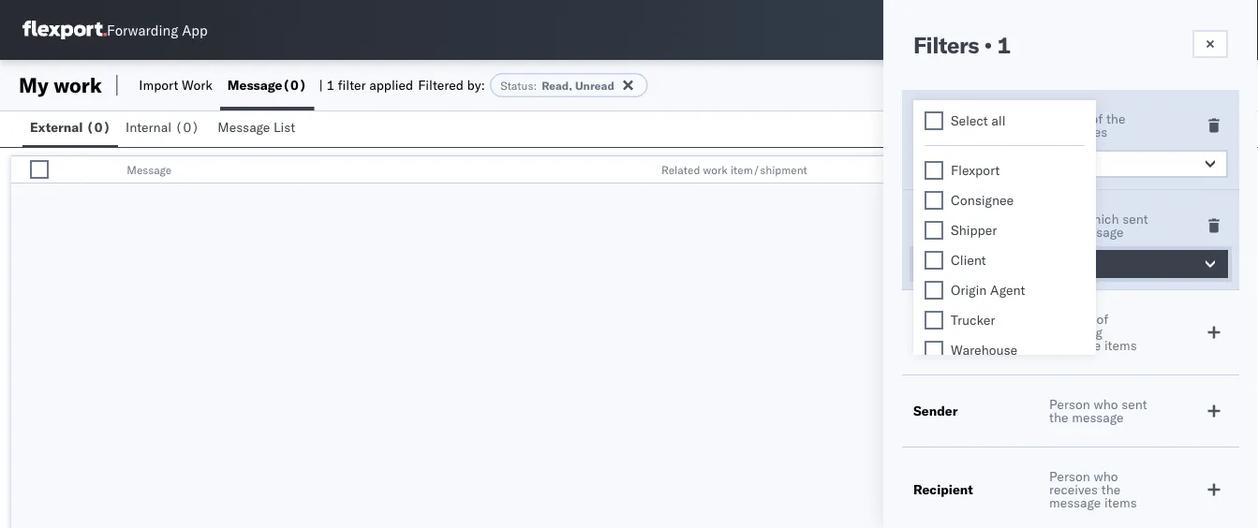Task type: vqa. For each thing, say whether or not it's contained in the screenshot.
the bottom 04,
no



Task type: describe. For each thing, give the bounding box(es) containing it.
reason for reason
[[914, 324, 960, 341]]

message for party which sent the message
[[1072, 224, 1124, 240]]

by:
[[467, 77, 485, 93]]

actions
[[1119, 163, 1158, 177]]

message for person who receives the message items
[[1049, 495, 1101, 511]]

:
[[534, 78, 537, 92]]

sent for party which sent the message
[[1123, 211, 1148, 227]]

external (0) button
[[22, 111, 118, 147]]

filtered
[[418, 77, 464, 93]]

party inside party which sent the message
[[1049, 211, 1081, 227]]

agent
[[990, 282, 1025, 298]]

party down consignee
[[968, 217, 1002, 234]]

sending party inside button
[[927, 256, 1010, 272]]

status for status of the messages
[[1049, 111, 1088, 127]]

recipient
[[914, 482, 973, 498]]

0 vertical spatial sending party
[[914, 217, 1002, 234]]

who for receives
[[1094, 468, 1118, 485]]

person for person who receives the message items
[[1049, 468, 1090, 485]]

message (0)
[[228, 77, 307, 93]]

(0) for message (0)
[[282, 77, 307, 93]]

status for status
[[914, 117, 954, 134]]

|
[[319, 77, 323, 93]]

internal (0)
[[126, 119, 199, 135]]

shipper
[[951, 222, 997, 238]]

list
[[274, 119, 295, 135]]

trucker
[[951, 312, 995, 328]]

my work
[[19, 72, 102, 98]]

status for status : read, unread
[[501, 78, 534, 92]]

unread
[[575, 78, 614, 92]]

os
[[1205, 23, 1223, 37]]

import work
[[139, 77, 213, 93]]

(0) for internal (0)
[[175, 119, 199, 135]]

status 2
[[927, 156, 981, 172]]

the for person who receives the message items
[[1102, 482, 1121, 498]]

resize handle column header for client
[[1087, 156, 1110, 185]]

warehouse
[[951, 342, 1018, 358]]

status : read, unread
[[501, 78, 614, 92]]

(0) for external (0)
[[86, 119, 111, 135]]

forwarding
[[107, 21, 178, 39]]

all
[[992, 112, 1006, 129]]

external (0)
[[30, 119, 111, 135]]

reason of receiving message items
[[1049, 311, 1137, 354]]

sending inside button
[[927, 256, 975, 272]]

sender
[[914, 403, 958, 419]]

person who receives the message items
[[1049, 468, 1137, 511]]

person for person who sent the message
[[1049, 396, 1090, 413]]

resize handle column header for actions
[[1225, 156, 1247, 185]]

status for status 2
[[927, 156, 965, 172]]

work for related
[[703, 163, 728, 177]]

2
[[973, 156, 981, 172]]

forwarding app link
[[22, 21, 208, 39]]

message inside reason of receiving message items
[[1049, 337, 1101, 354]]

message for list
[[218, 119, 270, 135]]

status of the messages
[[1049, 111, 1126, 140]]

external
[[30, 119, 83, 135]]

1 vertical spatial 1
[[326, 77, 335, 93]]

0 vertical spatial sending
[[914, 217, 965, 234]]

2 vertical spatial message
[[127, 163, 172, 177]]

origin agent
[[951, 282, 1025, 298]]

0 vertical spatial 1
[[997, 31, 1011, 59]]



Task type: locate. For each thing, give the bounding box(es) containing it.
reason down sending party button
[[1049, 311, 1093, 327]]

0 vertical spatial of
[[1091, 111, 1103, 127]]

consignee
[[951, 192, 1014, 208]]

app
[[182, 21, 208, 39]]

•
[[984, 31, 992, 59]]

0 vertical spatial sent
[[1123, 211, 1148, 227]]

select
[[951, 112, 988, 129]]

the inside status of the messages
[[1106, 111, 1126, 127]]

(0) right external on the left of the page
[[86, 119, 111, 135]]

the up actions
[[1106, 111, 1126, 127]]

| 1 filter applied filtered by:
[[319, 77, 485, 93]]

1 vertical spatial of
[[1097, 311, 1109, 327]]

sent right which
[[1123, 211, 1148, 227]]

sending party button
[[914, 250, 1228, 278]]

client up origin
[[951, 252, 986, 268]]

(0) left |
[[282, 77, 307, 93]]

0 vertical spatial message
[[228, 77, 282, 93]]

the
[[1106, 111, 1126, 127], [1049, 224, 1069, 240], [1049, 409, 1069, 426], [1102, 482, 1121, 498]]

0 vertical spatial person
[[1049, 396, 1090, 413]]

message inside person who sent the message
[[1072, 409, 1124, 426]]

who down reason of receiving message items
[[1094, 396, 1118, 413]]

party
[[1049, 211, 1081, 227], [968, 217, 1002, 234], [978, 256, 1010, 272]]

1 vertical spatial items
[[1105, 495, 1137, 511]]

Search Shipments (/) text field
[[899, 16, 1080, 44]]

sending party
[[914, 217, 1002, 234], [927, 256, 1010, 272]]

items right receives
[[1105, 495, 1137, 511]]

sent down reason of receiving message items
[[1122, 396, 1147, 413]]

select all
[[951, 112, 1006, 129]]

None checkbox
[[925, 111, 943, 130], [30, 160, 49, 179], [925, 161, 943, 180], [925, 191, 943, 210], [925, 221, 943, 240], [925, 281, 943, 300], [925, 341, 943, 360], [925, 111, 943, 130], [30, 160, 49, 179], [925, 161, 943, 180], [925, 191, 943, 210], [925, 221, 943, 240], [925, 281, 943, 300], [925, 341, 943, 360]]

receiving
[[1049, 324, 1103, 341]]

1 resize handle column header from the left
[[57, 156, 80, 185]]

party up origin agent
[[978, 256, 1010, 272]]

(0)
[[282, 77, 307, 93], [86, 119, 111, 135], [175, 119, 199, 135]]

sent inside party which sent the message
[[1123, 211, 1148, 227]]

work up external (0)
[[54, 72, 102, 98]]

status
[[501, 78, 534, 92], [1049, 111, 1088, 127], [914, 117, 954, 134], [927, 156, 965, 172]]

sending
[[914, 217, 965, 234], [927, 256, 975, 272]]

0 horizontal spatial (0)
[[86, 119, 111, 135]]

items inside person who receives the message items
[[1105, 495, 1137, 511]]

person inside person who sent the message
[[1049, 396, 1090, 413]]

the inside party which sent the message
[[1049, 224, 1069, 240]]

who inside person who receives the message items
[[1094, 468, 1118, 485]]

resize handle column header for related work item/shipment
[[858, 156, 881, 185]]

sending down consignee
[[914, 217, 965, 234]]

2 who from the top
[[1094, 468, 1118, 485]]

the up receives
[[1049, 409, 1069, 426]]

the right receives
[[1102, 482, 1121, 498]]

person who sent the message
[[1049, 396, 1147, 426]]

None checkbox
[[925, 251, 943, 270], [925, 311, 943, 330], [925, 251, 943, 270], [925, 311, 943, 330]]

1 right |
[[326, 77, 335, 93]]

1 who from the top
[[1094, 396, 1118, 413]]

item/shipment
[[731, 163, 807, 177]]

of inside reason of receiving message items
[[1097, 311, 1109, 327]]

read,
[[542, 78, 572, 92]]

items inside reason of receiving message items
[[1105, 337, 1137, 354]]

party which sent the message
[[1049, 211, 1148, 240]]

message inside "button"
[[218, 119, 270, 135]]

4 resize handle column header from the left
[[1087, 156, 1110, 185]]

work
[[54, 72, 102, 98], [703, 163, 728, 177]]

person
[[1049, 396, 1090, 413], [1049, 468, 1090, 485]]

0 vertical spatial client
[[890, 163, 921, 177]]

the for person who sent the message
[[1049, 409, 1069, 426]]

client
[[890, 163, 921, 177], [951, 252, 986, 268]]

message
[[1072, 224, 1124, 240], [1049, 337, 1101, 354], [1072, 409, 1124, 426], [1049, 495, 1101, 511]]

message up message list
[[228, 77, 282, 93]]

internal
[[126, 119, 172, 135]]

0 vertical spatial work
[[54, 72, 102, 98]]

message for (0)
[[228, 77, 282, 93]]

filters • 1
[[914, 31, 1011, 59]]

work
[[182, 77, 213, 93]]

who down person who sent the message in the bottom of the page
[[1094, 468, 1118, 485]]

the inside person who sent the message
[[1049, 409, 1069, 426]]

status right all
[[1049, 111, 1088, 127]]

1 vertical spatial work
[[703, 163, 728, 177]]

receives
[[1049, 482, 1098, 498]]

internal (0) button
[[118, 111, 210, 147]]

2 person from the top
[[1049, 468, 1090, 485]]

filters
[[914, 31, 979, 59]]

party left which
[[1049, 211, 1081, 227]]

the up sending party button
[[1049, 224, 1069, 240]]

reason up the warehouse
[[914, 324, 960, 341]]

work right related
[[703, 163, 728, 177]]

import
[[139, 77, 178, 93]]

status left the 2
[[927, 156, 965, 172]]

reason inside reason of receiving message items
[[1049, 311, 1093, 327]]

message inside party which sent the message
[[1072, 224, 1124, 240]]

1 vertical spatial sending
[[927, 256, 975, 272]]

party inside sending party button
[[978, 256, 1010, 272]]

import work button
[[132, 60, 220, 111]]

5 resize handle column header from the left
[[1225, 156, 1247, 185]]

person down person who sent the message in the bottom of the page
[[1049, 468, 1090, 485]]

of for receiving
[[1097, 311, 1109, 327]]

flexport
[[951, 162, 1000, 178]]

(0) right internal
[[175, 119, 199, 135]]

1 vertical spatial client
[[951, 252, 986, 268]]

reason for reason of receiving message items
[[1049, 311, 1093, 327]]

forwarding app
[[107, 21, 208, 39]]

who for sent
[[1094, 396, 1118, 413]]

1 horizontal spatial client
[[951, 252, 986, 268]]

reason
[[1049, 311, 1093, 327], [914, 324, 960, 341]]

1 vertical spatial sending party
[[927, 256, 1010, 272]]

os button
[[1193, 8, 1236, 52]]

my
[[19, 72, 49, 98]]

1 vertical spatial who
[[1094, 468, 1118, 485]]

resize handle column header
[[57, 156, 80, 185], [630, 156, 652, 185], [858, 156, 881, 185], [1087, 156, 1110, 185], [1225, 156, 1247, 185]]

status left read,
[[501, 78, 534, 92]]

0 horizontal spatial client
[[890, 163, 921, 177]]

filter
[[338, 77, 366, 93]]

of for the
[[1091, 111, 1103, 127]]

message for person who sent the message
[[1072, 409, 1124, 426]]

1
[[997, 31, 1011, 59], [326, 77, 335, 93]]

who inside person who sent the message
[[1094, 396, 1118, 413]]

sent inside person who sent the message
[[1122, 396, 1147, 413]]

0 horizontal spatial 1
[[326, 77, 335, 93]]

sending party up origin
[[927, 256, 1010, 272]]

which
[[1084, 211, 1119, 227]]

status inside status of the messages
[[1049, 111, 1088, 127]]

of
[[1091, 111, 1103, 127], [1097, 311, 1109, 327]]

of inside status of the messages
[[1091, 111, 1103, 127]]

1 right •
[[997, 31, 1011, 59]]

2 resize handle column header from the left
[[630, 156, 652, 185]]

1 horizontal spatial reason
[[1049, 311, 1093, 327]]

related
[[661, 163, 700, 177]]

0 vertical spatial items
[[1105, 337, 1137, 354]]

the inside person who receives the message items
[[1102, 482, 1121, 498]]

0 horizontal spatial reason
[[914, 324, 960, 341]]

1 horizontal spatial (0)
[[175, 119, 199, 135]]

items
[[1105, 337, 1137, 354], [1105, 495, 1137, 511]]

message
[[228, 77, 282, 93], [218, 119, 270, 135], [127, 163, 172, 177]]

client left "status 2"
[[890, 163, 921, 177]]

related work item/shipment
[[661, 163, 807, 177]]

2 items from the top
[[1105, 495, 1137, 511]]

the for party which sent the message
[[1049, 224, 1069, 240]]

status up "status 2"
[[914, 117, 954, 134]]

1 person from the top
[[1049, 396, 1090, 413]]

sending up origin
[[927, 256, 975, 272]]

sending party down consignee
[[914, 217, 1002, 234]]

0 horizontal spatial work
[[54, 72, 102, 98]]

applied
[[369, 77, 413, 93]]

message list
[[218, 119, 295, 135]]

1 horizontal spatial work
[[703, 163, 728, 177]]

who
[[1094, 396, 1118, 413], [1094, 468, 1118, 485]]

messages
[[1049, 124, 1108, 140]]

person inside person who receives the message items
[[1049, 468, 1090, 485]]

message down internal
[[127, 163, 172, 177]]

1 vertical spatial message
[[218, 119, 270, 135]]

person down receiving
[[1049, 396, 1090, 413]]

message list button
[[210, 111, 306, 147]]

2 horizontal spatial (0)
[[282, 77, 307, 93]]

1 vertical spatial person
[[1049, 468, 1090, 485]]

1 items from the top
[[1105, 337, 1137, 354]]

message inside person who receives the message items
[[1049, 495, 1101, 511]]

3 resize handle column header from the left
[[858, 156, 881, 185]]

items right receiving
[[1105, 337, 1137, 354]]

sent
[[1123, 211, 1148, 227], [1122, 396, 1147, 413]]

resize handle column header for message
[[630, 156, 652, 185]]

1 horizontal spatial 1
[[997, 31, 1011, 59]]

message left list
[[218, 119, 270, 135]]

1 vertical spatial sent
[[1122, 396, 1147, 413]]

origin
[[951, 282, 987, 298]]

flexport. image
[[22, 21, 107, 39]]

sent for person who sent the message
[[1122, 396, 1147, 413]]

0 vertical spatial who
[[1094, 396, 1118, 413]]

work for my
[[54, 72, 102, 98]]



